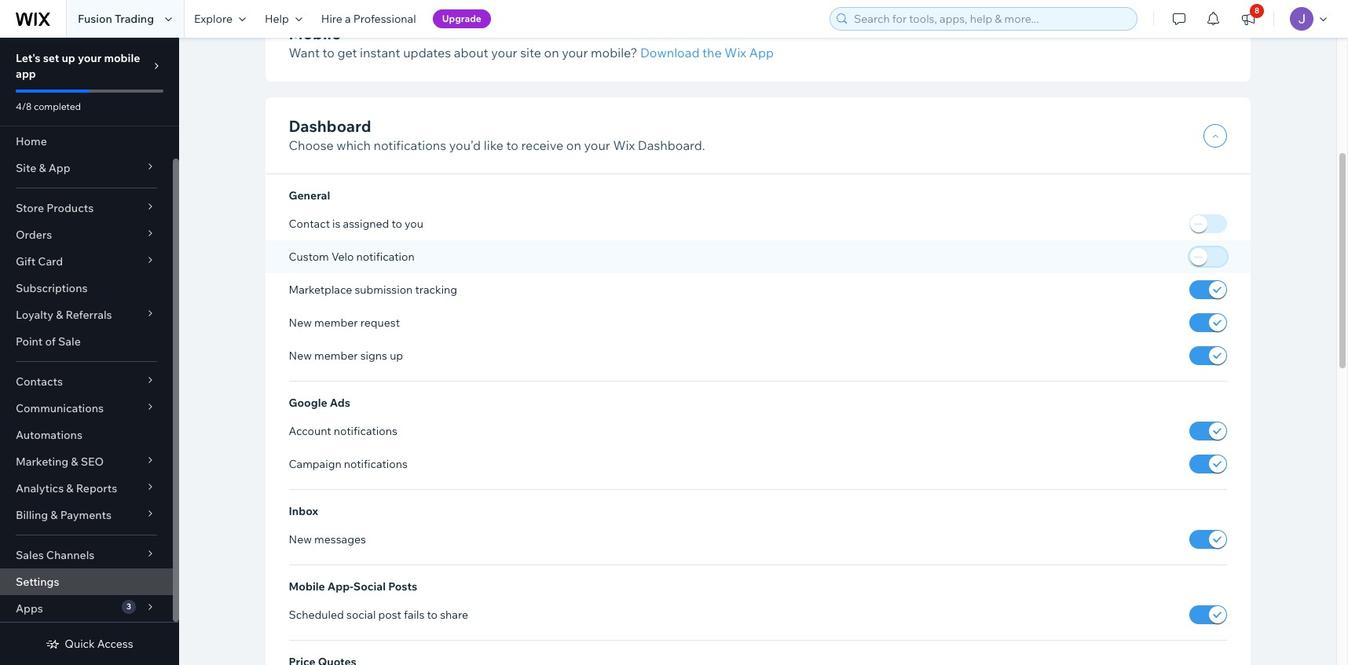 Task type: describe. For each thing, give the bounding box(es) containing it.
to left you
[[392, 217, 402, 231]]

site & app button
[[0, 155, 173, 182]]

to right fails
[[427, 609, 438, 623]]

marketing
[[16, 455, 69, 469]]

scheduled
[[289, 609, 344, 623]]

social
[[347, 609, 376, 623]]

google ads
[[289, 396, 351, 410]]

hire a professional
[[321, 12, 416, 26]]

new for new messages
[[289, 533, 312, 547]]

download
[[641, 45, 700, 61]]

loyalty & referrals
[[16, 308, 112, 322]]

point of sale link
[[0, 329, 173, 355]]

download the wix app button
[[641, 43, 774, 62]]

help
[[265, 12, 289, 26]]

fusion
[[78, 12, 112, 26]]

payments
[[60, 509, 112, 523]]

completed
[[34, 101, 81, 112]]

3
[[127, 602, 131, 612]]

point of sale
[[16, 335, 81, 349]]

receive
[[522, 138, 564, 153]]

mobile app-social posts
[[289, 580, 418, 595]]

contact
[[289, 217, 330, 231]]

site & app
[[16, 161, 70, 175]]

updates
[[403, 45, 451, 61]]

orders
[[16, 228, 52, 242]]

want
[[289, 45, 320, 61]]

1 vertical spatial up
[[390, 349, 403, 363]]

of
[[45, 335, 56, 349]]

fails
[[404, 609, 425, 623]]

new member signs up
[[289, 349, 403, 363]]

notifications for campaign notifications
[[344, 458, 408, 472]]

signs
[[361, 349, 388, 363]]

member for signs
[[315, 349, 358, 363]]

on inside dashboard choose which notifications you'd like to receive on your wix dashboard.
[[567, 138, 582, 153]]

reports
[[76, 482, 117, 496]]

tracking
[[415, 283, 458, 297]]

fusion trading
[[78, 12, 154, 26]]

up inside let's set up your mobile app
[[62, 51, 75, 65]]

a
[[345, 12, 351, 26]]

assigned
[[343, 217, 389, 231]]

sale
[[58, 335, 81, 349]]

site
[[16, 161, 36, 175]]

contacts
[[16, 375, 63, 389]]

notification
[[357, 250, 415, 264]]

posts
[[388, 580, 418, 595]]

set
[[43, 51, 59, 65]]

notifications for account notifications
[[334, 425, 398, 439]]

8 button
[[1232, 0, 1266, 38]]

store products button
[[0, 195, 173, 222]]

analytics & reports
[[16, 482, 117, 496]]

your inside let's set up your mobile app
[[78, 51, 102, 65]]

your left mobile?
[[562, 45, 588, 61]]

custom velo notification
[[289, 250, 415, 264]]

gift
[[16, 255, 35, 269]]

help button
[[255, 0, 312, 38]]

new for new member request
[[289, 316, 312, 330]]

sidebar element
[[0, 38, 179, 666]]

contact is assigned to you
[[289, 217, 424, 231]]

& for marketing
[[71, 455, 78, 469]]

messages
[[315, 533, 366, 547]]

new for new member signs up
[[289, 349, 312, 363]]

app inside "dropdown button"
[[49, 161, 70, 175]]

request
[[361, 316, 400, 330]]

professional
[[354, 12, 416, 26]]

& for loyalty
[[56, 308, 63, 322]]

your inside dashboard choose which notifications you'd like to receive on your wix dashboard.
[[584, 138, 611, 153]]

submission
[[355, 283, 413, 297]]

marketplace
[[289, 283, 352, 297]]

8
[[1255, 6, 1260, 16]]

which
[[337, 138, 371, 153]]

products
[[47, 201, 94, 215]]

you
[[405, 217, 424, 231]]

is
[[333, 217, 341, 231]]

app-
[[328, 580, 354, 595]]

access
[[97, 638, 133, 652]]

billing & payments
[[16, 509, 112, 523]]

subscriptions
[[16, 281, 88, 296]]

app
[[16, 67, 36, 81]]

let's set up your mobile app
[[16, 51, 140, 81]]

dashboard
[[289, 116, 372, 136]]

upgrade button
[[433, 9, 491, 28]]

your left 'site'
[[491, 45, 518, 61]]

marketplace submission tracking
[[289, 283, 458, 297]]

mobile want to get instant updates about your site on your mobile? download the wix app
[[289, 24, 774, 61]]

quick access button
[[46, 638, 133, 652]]

billing
[[16, 509, 48, 523]]

campaign notifications
[[289, 458, 408, 472]]



Task type: vqa. For each thing, say whether or not it's contained in the screenshot.
Alerts "link"
no



Task type: locate. For each thing, give the bounding box(es) containing it.
1 horizontal spatial wix
[[725, 45, 747, 61]]

2 vertical spatial new
[[289, 533, 312, 547]]

gift card button
[[0, 248, 173, 275]]

home
[[16, 134, 47, 149]]

& inside popup button
[[51, 509, 58, 523]]

to
[[323, 45, 335, 61], [507, 138, 519, 153], [392, 217, 402, 231], [427, 609, 438, 623]]

member
[[315, 316, 358, 330], [315, 349, 358, 363]]

store
[[16, 201, 44, 215]]

like
[[484, 138, 504, 153]]

up right signs
[[390, 349, 403, 363]]

to left get at the left top
[[323, 45, 335, 61]]

notifications inside dashboard choose which notifications you'd like to receive on your wix dashboard.
[[374, 138, 447, 153]]

ads
[[330, 396, 351, 410]]

about
[[454, 45, 489, 61]]

notifications down account notifications at the bottom left of page
[[344, 458, 408, 472]]

trading
[[115, 12, 154, 26]]

dashboard.
[[638, 138, 706, 153]]

2 vertical spatial notifications
[[344, 458, 408, 472]]

notifications
[[374, 138, 447, 153], [334, 425, 398, 439], [344, 458, 408, 472]]

site
[[521, 45, 542, 61]]

on right 'site'
[[544, 45, 559, 61]]

up right the set
[[62, 51, 75, 65]]

inbox
[[289, 505, 318, 519]]

member down 'new member request'
[[315, 349, 358, 363]]

upgrade
[[442, 13, 482, 24]]

member for request
[[315, 316, 358, 330]]

notifications left you'd
[[374, 138, 447, 153]]

on right "receive"
[[567, 138, 582, 153]]

account
[[289, 425, 331, 439]]

instant
[[360, 45, 401, 61]]

dashboard choose which notifications you'd like to receive on your wix dashboard.
[[289, 116, 706, 153]]

the
[[703, 45, 722, 61]]

store products
[[16, 201, 94, 215]]

social
[[354, 580, 386, 595]]

1 new from the top
[[289, 316, 312, 330]]

& inside "dropdown button"
[[39, 161, 46, 175]]

0 vertical spatial up
[[62, 51, 75, 65]]

2 member from the top
[[315, 349, 358, 363]]

app right site
[[49, 161, 70, 175]]

hire
[[321, 12, 343, 26]]

1 vertical spatial member
[[315, 349, 358, 363]]

1 member from the top
[[315, 316, 358, 330]]

let's
[[16, 51, 41, 65]]

new messages
[[289, 533, 366, 547]]

0 vertical spatial new
[[289, 316, 312, 330]]

& left seo
[[71, 455, 78, 469]]

wix inside mobile want to get instant updates about your site on your mobile? download the wix app
[[725, 45, 747, 61]]

on inside mobile want to get instant updates about your site on your mobile? download the wix app
[[544, 45, 559, 61]]

1 horizontal spatial on
[[567, 138, 582, 153]]

0 vertical spatial wix
[[725, 45, 747, 61]]

new down the marketplace
[[289, 316, 312, 330]]

automations link
[[0, 422, 173, 449]]

gift card
[[16, 255, 63, 269]]

referrals
[[66, 308, 112, 322]]

3 new from the top
[[289, 533, 312, 547]]

wix inside dashboard choose which notifications you'd like to receive on your wix dashboard.
[[614, 138, 635, 153]]

general
[[289, 189, 330, 203]]

home link
[[0, 128, 173, 155]]

mobile?
[[591, 45, 638, 61]]

google
[[289, 396, 328, 410]]

communications button
[[0, 395, 173, 422]]

loyalty & referrals button
[[0, 302, 173, 329]]

sales channels
[[16, 549, 95, 563]]

1 vertical spatial on
[[567, 138, 582, 153]]

1 horizontal spatial up
[[390, 349, 403, 363]]

0 vertical spatial on
[[544, 45, 559, 61]]

quick
[[65, 638, 95, 652]]

1 vertical spatial wix
[[614, 138, 635, 153]]

card
[[38, 255, 63, 269]]

billing & payments button
[[0, 502, 173, 529]]

point
[[16, 335, 43, 349]]

Search for tools, apps, help & more... field
[[850, 8, 1133, 30]]

0 horizontal spatial on
[[544, 45, 559, 61]]

your
[[491, 45, 518, 61], [562, 45, 588, 61], [78, 51, 102, 65], [584, 138, 611, 153]]

analytics
[[16, 482, 64, 496]]

mobile for mobile app-social posts
[[289, 580, 325, 595]]

0 horizontal spatial wix
[[614, 138, 635, 153]]

0 vertical spatial member
[[315, 316, 358, 330]]

app
[[750, 45, 774, 61], [49, 161, 70, 175]]

1 vertical spatial mobile
[[289, 580, 325, 595]]

mobile up scheduled
[[289, 580, 325, 595]]

0 vertical spatial app
[[750, 45, 774, 61]]

settings link
[[0, 569, 173, 596]]

share
[[440, 609, 468, 623]]

to inside dashboard choose which notifications you'd like to receive on your wix dashboard.
[[507, 138, 519, 153]]

& right loyalty at the left
[[56, 308, 63, 322]]

wix left 'dashboard.' on the top of page
[[614, 138, 635, 153]]

& left reports
[[66, 482, 74, 496]]

& for billing
[[51, 509, 58, 523]]

1 horizontal spatial app
[[750, 45, 774, 61]]

0 horizontal spatial app
[[49, 161, 70, 175]]

settings
[[16, 575, 59, 590]]

2 mobile from the top
[[289, 580, 325, 595]]

you'd
[[449, 138, 481, 153]]

your left mobile
[[78, 51, 102, 65]]

post
[[379, 609, 402, 623]]

& for analytics
[[66, 482, 74, 496]]

& for site
[[39, 161, 46, 175]]

get
[[338, 45, 357, 61]]

mobile for mobile want to get instant updates about your site on your mobile? download the wix app
[[289, 24, 341, 43]]

1 vertical spatial app
[[49, 161, 70, 175]]

apps
[[16, 602, 43, 616]]

app inside mobile want to get instant updates about your site on your mobile? download the wix app
[[750, 45, 774, 61]]

& inside dropdown button
[[56, 308, 63, 322]]

1 vertical spatial new
[[289, 349, 312, 363]]

& right site
[[39, 161, 46, 175]]

member up new member signs up
[[315, 316, 358, 330]]

new up google
[[289, 349, 312, 363]]

0 vertical spatial mobile
[[289, 24, 341, 43]]

contacts button
[[0, 369, 173, 395]]

explore
[[194, 12, 233, 26]]

4/8 completed
[[16, 101, 81, 112]]

& inside dropdown button
[[71, 455, 78, 469]]

communications
[[16, 402, 104, 416]]

account notifications
[[289, 425, 398, 439]]

up
[[62, 51, 75, 65], [390, 349, 403, 363]]

your right "receive"
[[584, 138, 611, 153]]

mobile inside mobile want to get instant updates about your site on your mobile? download the wix app
[[289, 24, 341, 43]]

0 horizontal spatial up
[[62, 51, 75, 65]]

& right billing
[[51, 509, 58, 523]]

loyalty
[[16, 308, 53, 322]]

app right the
[[750, 45, 774, 61]]

on
[[544, 45, 559, 61], [567, 138, 582, 153]]

notifications up the "campaign notifications"
[[334, 425, 398, 439]]

new member request
[[289, 316, 400, 330]]

1 vertical spatial notifications
[[334, 425, 398, 439]]

new down inbox
[[289, 533, 312, 547]]

mobile
[[104, 51, 140, 65]]

orders button
[[0, 222, 173, 248]]

wix
[[725, 45, 747, 61], [614, 138, 635, 153]]

marketing & seo
[[16, 455, 104, 469]]

to inside mobile want to get instant updates about your site on your mobile? download the wix app
[[323, 45, 335, 61]]

0 vertical spatial notifications
[[374, 138, 447, 153]]

channels
[[46, 549, 95, 563]]

seo
[[81, 455, 104, 469]]

sales
[[16, 549, 44, 563]]

hire a professional link
[[312, 0, 426, 38]]

new
[[289, 316, 312, 330], [289, 349, 312, 363], [289, 533, 312, 547]]

analytics & reports button
[[0, 476, 173, 502]]

1 mobile from the top
[[289, 24, 341, 43]]

automations
[[16, 428, 82, 443]]

& inside 'popup button'
[[66, 482, 74, 496]]

wix right the
[[725, 45, 747, 61]]

choose
[[289, 138, 334, 153]]

2 new from the top
[[289, 349, 312, 363]]

to right like
[[507, 138, 519, 153]]

mobile up want
[[289, 24, 341, 43]]

marketing & seo button
[[0, 449, 173, 476]]



